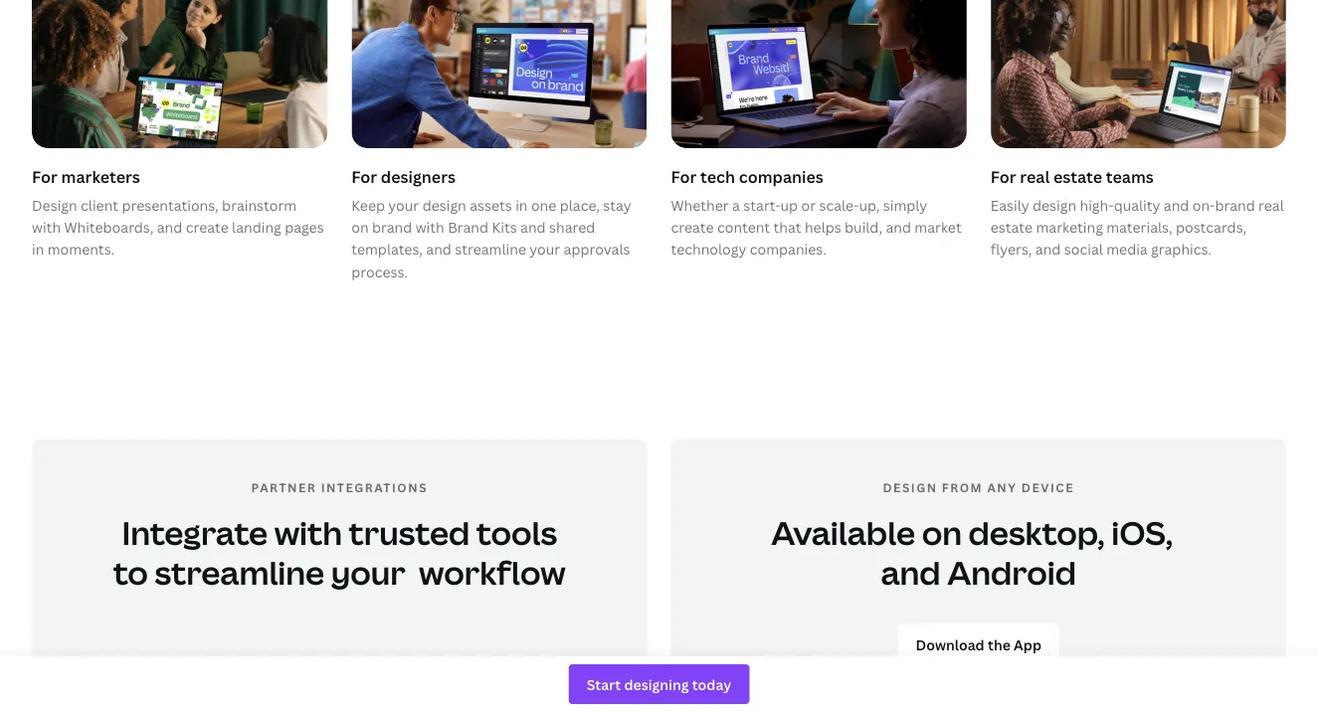 Task type: locate. For each thing, give the bounding box(es) containing it.
easily design high-quality and on-brand real estate marketing materials, postcards, flyers, and social media graphics.
[[990, 195, 1284, 259]]

0 horizontal spatial create
[[186, 218, 229, 236]]

for marketers
[[32, 166, 140, 188]]

0 horizontal spatial design
[[422, 195, 466, 214]]

or
[[801, 195, 816, 214]]

design inside easily design high-quality and on-brand real estate marketing materials, postcards, flyers, and social media graphics.
[[1033, 195, 1076, 214]]

estate
[[1053, 166, 1102, 188], [990, 218, 1033, 236]]

in left moments.
[[32, 240, 44, 259]]

design up 'brand' in the left of the page
[[422, 195, 466, 214]]

3 for from the left
[[671, 166, 697, 188]]

0 horizontal spatial on
[[351, 218, 369, 236]]

and inside design client presentations, brainstorm with whiteboards, and create landing pages in moments.
[[157, 218, 182, 236]]

and down the 'design'
[[881, 550, 941, 594]]

create inside whether a start-up or scale-up, simply create content that helps build, and market technology companies.
[[671, 218, 714, 236]]

for up easily
[[990, 166, 1016, 188]]

brand up templates,
[[372, 218, 412, 236]]

0 vertical spatial streamline
[[455, 240, 526, 259]]

0 horizontal spatial estate
[[990, 218, 1033, 236]]

on-
[[1192, 195, 1215, 214]]

2 vertical spatial your
[[331, 550, 406, 594]]

up,
[[859, 195, 880, 214]]

technology
[[671, 240, 746, 259]]

device
[[1021, 479, 1074, 496]]

0 vertical spatial real
[[1020, 166, 1050, 188]]

0 horizontal spatial in
[[32, 240, 44, 259]]

and
[[1164, 195, 1189, 214], [157, 218, 182, 236], [520, 218, 546, 236], [886, 218, 911, 236], [426, 240, 451, 259], [1035, 240, 1061, 259], [881, 550, 941, 594]]

marketing
[[1036, 218, 1103, 236]]

design
[[883, 479, 938, 496]]

0 vertical spatial brand
[[1215, 195, 1255, 214]]

stay
[[603, 195, 631, 214]]

on down keep
[[351, 218, 369, 236]]

with left 'brand' in the left of the page
[[415, 218, 444, 236]]

streamline down partner
[[155, 550, 324, 594]]

integrate with trusted tools to streamline your  workflow
[[113, 511, 566, 594]]

design up the marketing on the right top of the page
[[1033, 195, 1076, 214]]

keep
[[351, 195, 385, 214]]

1 for from the left
[[32, 166, 58, 188]]

1 vertical spatial in
[[32, 240, 44, 259]]

start-
[[743, 195, 780, 214]]

desktop,
[[968, 511, 1105, 554]]

brand
[[1215, 195, 1255, 214], [372, 218, 412, 236]]

materials,
[[1106, 218, 1172, 236]]

1 horizontal spatial in
[[515, 195, 528, 214]]

1 horizontal spatial streamline
[[455, 240, 526, 259]]

2 create from the left
[[671, 218, 714, 236]]

and down simply at the right
[[886, 218, 911, 236]]

1 horizontal spatial with
[[274, 511, 342, 554]]

with inside design client presentations, brainstorm with whiteboards, and create landing pages in moments.
[[32, 218, 61, 236]]

with down partner
[[274, 511, 342, 554]]

1 horizontal spatial on
[[922, 511, 962, 554]]

1 create from the left
[[186, 218, 229, 236]]

real inside easily design high-quality and on-brand real estate marketing materials, postcards, flyers, and social media graphics.
[[1258, 195, 1284, 214]]

with
[[32, 218, 61, 236], [415, 218, 444, 236], [274, 511, 342, 554]]

for for for designers
[[351, 166, 377, 188]]

0 vertical spatial your
[[388, 195, 419, 214]]

design
[[422, 195, 466, 214], [1033, 195, 1076, 214]]

streamline down the kits on the top
[[455, 240, 526, 259]]

create down presentations,
[[186, 218, 229, 236]]

market
[[915, 218, 962, 236]]

your
[[388, 195, 419, 214], [530, 240, 560, 259], [331, 550, 406, 594]]

1 design from the left
[[422, 195, 466, 214]]

simply
[[883, 195, 927, 214]]

for
[[32, 166, 58, 188], [351, 166, 377, 188], [671, 166, 697, 188], [990, 166, 1016, 188]]

your down integrations
[[331, 550, 406, 594]]

for up design on the top
[[32, 166, 58, 188]]

real
[[1020, 166, 1050, 188], [1258, 195, 1284, 214]]

for for for real estate teams
[[990, 166, 1016, 188]]

2 for from the left
[[351, 166, 377, 188]]

to
[[113, 550, 148, 594]]

create
[[186, 218, 229, 236], [671, 218, 714, 236]]

approvals
[[564, 240, 630, 259]]

assets
[[470, 195, 512, 214]]

and down the marketing on the right top of the page
[[1035, 240, 1061, 259]]

client
[[81, 195, 118, 214]]

2 horizontal spatial with
[[415, 218, 444, 236]]

brand up postcards,
[[1215, 195, 1255, 214]]

0 horizontal spatial with
[[32, 218, 61, 236]]

on down from
[[922, 511, 962, 554]]

brainstorm
[[222, 195, 297, 214]]

integrate
[[122, 511, 268, 554]]

1 vertical spatial on
[[922, 511, 962, 554]]

create down whether
[[671, 218, 714, 236]]

streamline
[[455, 240, 526, 259], [155, 550, 324, 594]]

your down for designers
[[388, 195, 419, 214]]

your down shared in the top of the page
[[530, 240, 560, 259]]

social
[[1064, 240, 1103, 259]]

partner
[[251, 479, 317, 496]]

on inside keep your design assets in one place, stay on brand with brand kits and shared templates, and streamline your approvals process.
[[351, 218, 369, 236]]

1 vertical spatial brand
[[372, 218, 412, 236]]

in
[[515, 195, 528, 214], [32, 240, 44, 259]]

1 horizontal spatial design
[[1033, 195, 1076, 214]]

and down presentations,
[[157, 218, 182, 236]]

0 horizontal spatial brand
[[372, 218, 412, 236]]

2 design from the left
[[1033, 195, 1076, 214]]

streamline inside keep your design assets in one place, stay on brand with brand kits and shared templates, and streamline your approvals process.
[[455, 240, 526, 259]]

1 horizontal spatial create
[[671, 218, 714, 236]]

real up easily
[[1020, 166, 1050, 188]]

with down design on the top
[[32, 218, 61, 236]]

that
[[773, 218, 801, 236]]

whiteboards,
[[64, 218, 154, 236]]

1 vertical spatial real
[[1258, 195, 1284, 214]]

and down 'brand' in the left of the page
[[426, 240, 451, 259]]

0 vertical spatial on
[[351, 218, 369, 236]]

0 horizontal spatial streamline
[[155, 550, 324, 594]]

place,
[[560, 195, 600, 214]]

tech
[[700, 166, 735, 188]]

on
[[351, 218, 369, 236], [922, 511, 962, 554]]

estate up high-
[[1053, 166, 1102, 188]]

any
[[987, 479, 1017, 496]]

1 vertical spatial estate
[[990, 218, 1033, 236]]

ios,
[[1111, 511, 1173, 554]]

in left one
[[515, 195, 528, 214]]

keep your design assets in one place, stay on brand with brand kits and shared templates, and streamline your approvals process.
[[351, 195, 631, 281]]

estate up flyers,
[[990, 218, 1033, 236]]

for up whether
[[671, 166, 697, 188]]

0 vertical spatial estate
[[1053, 166, 1102, 188]]

real right on-
[[1258, 195, 1284, 214]]

from
[[942, 479, 983, 496]]

1 vertical spatial streamline
[[155, 550, 324, 594]]

for for for marketers
[[32, 166, 58, 188]]

tools
[[476, 511, 557, 554]]

4 for from the left
[[990, 166, 1016, 188]]

1 horizontal spatial brand
[[1215, 195, 1255, 214]]

one
[[531, 195, 556, 214]]

for up keep
[[351, 166, 377, 188]]

1 horizontal spatial real
[[1258, 195, 1284, 214]]

0 vertical spatial in
[[515, 195, 528, 214]]



Task type: vqa. For each thing, say whether or not it's contained in the screenshot.
Reply draft. Add a reply or @mention. text box
no



Task type: describe. For each thing, give the bounding box(es) containing it.
for tech companies
[[671, 166, 823, 188]]

presentations,
[[122, 195, 219, 214]]

partner integrations
[[251, 479, 428, 496]]

available on desktop, ios, and android
[[771, 511, 1186, 594]]

and down one
[[520, 218, 546, 236]]

up
[[780, 195, 798, 214]]

high-
[[1080, 195, 1114, 214]]

a
[[732, 195, 740, 214]]

easily
[[990, 195, 1029, 214]]

for for for tech companies
[[671, 166, 697, 188]]

brand inside easily design high-quality and on-brand real estate marketing materials, postcards, flyers, and social media graphics.
[[1215, 195, 1255, 214]]

in inside keep your design assets in one place, stay on brand with brand kits and shared templates, and streamline your approvals process.
[[515, 195, 528, 214]]

landing
[[232, 218, 281, 236]]

brand
[[448, 218, 488, 236]]

media
[[1106, 240, 1148, 259]]

available
[[771, 511, 915, 554]]

whether a start-up or scale-up, simply create content that helps build, and market technology companies.
[[671, 195, 962, 259]]

content
[[717, 218, 770, 236]]

your inside integrate with trusted tools to streamline your  workflow
[[331, 550, 406, 594]]

whether
[[671, 195, 729, 214]]

and inside "available on desktop, ios, and android"
[[881, 550, 941, 594]]

designers
[[381, 166, 456, 188]]

trusted
[[349, 511, 470, 554]]

marketers
[[61, 166, 140, 188]]

moments.
[[47, 240, 114, 259]]

for real estate teams
[[990, 166, 1154, 188]]

graphics.
[[1151, 240, 1212, 259]]

estate inside easily design high-quality and on-brand real estate marketing materials, postcards, flyers, and social media graphics.
[[990, 218, 1033, 236]]

companies.
[[750, 240, 826, 259]]

with inside integrate with trusted tools to streamline your  workflow
[[274, 511, 342, 554]]

and inside whether a start-up or scale-up, simply create content that helps build, and market technology companies.
[[886, 218, 911, 236]]

1 horizontal spatial estate
[[1053, 166, 1102, 188]]

in inside design client presentations, brainstorm with whiteboards, and create landing pages in moments.
[[32, 240, 44, 259]]

kits
[[492, 218, 517, 236]]

process.
[[351, 262, 408, 281]]

0 horizontal spatial real
[[1020, 166, 1050, 188]]

teams
[[1106, 166, 1154, 188]]

with inside keep your design assets in one place, stay on brand with brand kits and shared templates, and streamline your approvals process.
[[415, 218, 444, 236]]

companies
[[739, 166, 823, 188]]

for designers
[[351, 166, 456, 188]]

1 vertical spatial your
[[530, 240, 560, 259]]

on inside "available on desktop, ios, and android"
[[922, 511, 962, 554]]

design client presentations, brainstorm with whiteboards, and create landing pages in moments.
[[32, 195, 324, 259]]

design inside keep your design assets in one place, stay on brand with brand kits and shared templates, and streamline your approvals process.
[[422, 195, 466, 214]]

quality
[[1114, 195, 1160, 214]]

scale-
[[819, 195, 859, 214]]

pages
[[285, 218, 324, 236]]

build,
[[845, 218, 882, 236]]

design
[[32, 195, 77, 214]]

templates,
[[351, 240, 423, 259]]

streamline inside integrate with trusted tools to streamline your  workflow
[[155, 550, 324, 594]]

android
[[947, 550, 1076, 594]]

and left on-
[[1164, 195, 1189, 214]]

design from any device
[[883, 479, 1074, 496]]

helps
[[805, 218, 841, 236]]

flyers,
[[990, 240, 1032, 259]]

integrations
[[321, 479, 428, 496]]

postcards,
[[1176, 218, 1247, 236]]

brand inside keep your design assets in one place, stay on brand with brand kits and shared templates, and streamline your approvals process.
[[372, 218, 412, 236]]

create inside design client presentations, brainstorm with whiteboards, and create landing pages in moments.
[[186, 218, 229, 236]]

shared
[[549, 218, 595, 236]]



